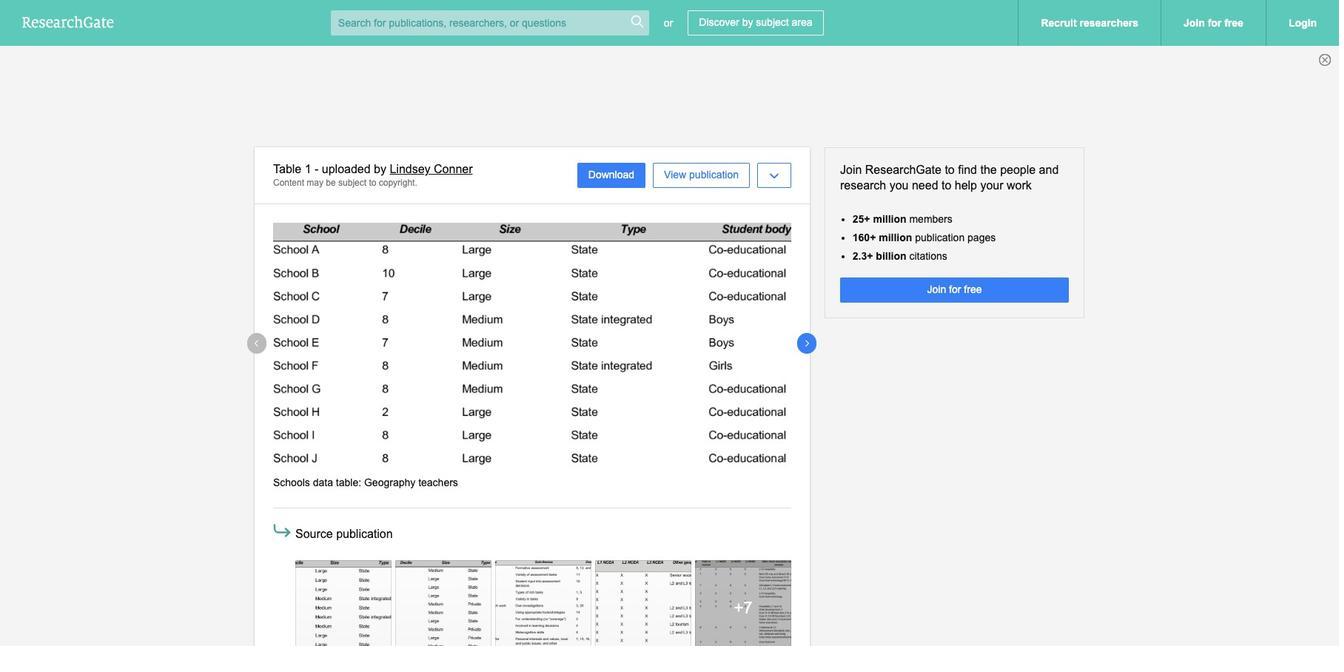 Task type: describe. For each thing, give the bounding box(es) containing it.
lindsey conner link
[[390, 163, 473, 176]]

recruit researchers link
[[1019, 0, 1161, 46]]

you
[[890, 179, 909, 192]]

publication for source publication
[[336, 528, 393, 540]]

0 vertical spatial million
[[874, 213, 907, 225]]

area
[[792, 16, 813, 28]]

download
[[589, 169, 635, 181]]

join for free inside +7 main content
[[928, 284, 983, 296]]

recruit
[[1042, 17, 1077, 29]]

billion
[[876, 250, 907, 262]]

1 horizontal spatial free
[[1225, 17, 1244, 29]]

discover by subject area link
[[688, 10, 824, 36]]

table 1 - uploaded by lindsey conner content may be subject to copyright.
[[273, 163, 473, 188]]

for inside +7 main content
[[950, 284, 962, 296]]

160+
[[853, 232, 876, 244]]

work
[[1007, 179, 1032, 192]]

research
[[841, 179, 887, 192]]

discover by subject area
[[699, 16, 813, 28]]

0 vertical spatial for
[[1209, 17, 1222, 29]]

pages
[[968, 232, 996, 244]]

1 horizontal spatial join
[[928, 284, 947, 296]]

or
[[664, 17, 674, 29]]

teachers
[[419, 477, 458, 488]]

may
[[307, 178, 324, 188]]

source
[[296, 528, 333, 540]]

schools
[[273, 477, 310, 488]]

recruit researchers
[[1042, 17, 1139, 29]]

copyright.
[[379, 178, 418, 188]]

discover
[[699, 16, 740, 28]]

to inside table 1 - uploaded by lindsey conner content may be subject to copyright.
[[369, 178, 377, 188]]

25+ million members 160+ million publication pages 2.3+ billion citations
[[853, 213, 996, 262]]

source publication
[[296, 528, 393, 540]]

view
[[664, 169, 687, 181]]

login link
[[1266, 0, 1340, 46]]

citations
[[910, 250, 948, 262]]

0 horizontal spatial join for free link
[[841, 278, 1070, 303]]

free inside +7 main content
[[965, 284, 983, 296]]

view publication
[[664, 169, 739, 181]]

table:
[[336, 477, 362, 488]]

table
[[273, 163, 302, 176]]

to left help
[[942, 179, 952, 192]]



Task type: locate. For each thing, give the bounding box(es) containing it.
subject inside table 1 - uploaded by lindsey conner content may be subject to copyright.
[[339, 178, 367, 188]]

1 horizontal spatial by
[[743, 16, 754, 28]]

free down pages
[[965, 284, 983, 296]]

0 vertical spatial join for free link
[[1161, 0, 1266, 46]]

geography
[[364, 477, 416, 488]]

publication right 'view'
[[690, 169, 739, 181]]

to left copyright.
[[369, 178, 377, 188]]

publication down members
[[916, 232, 965, 244]]

0 vertical spatial join for free
[[1184, 17, 1244, 29]]

subject left area
[[756, 16, 789, 28]]

1 vertical spatial publication
[[916, 232, 965, 244]]

data
[[313, 477, 333, 488]]

by up copyright.
[[374, 163, 387, 176]]

1
[[305, 163, 312, 176]]

by inside table 1 - uploaded by lindsey conner content may be subject to copyright.
[[374, 163, 387, 176]]

1 vertical spatial by
[[374, 163, 387, 176]]

2 vertical spatial join
[[928, 284, 947, 296]]

0 horizontal spatial for
[[950, 284, 962, 296]]

by right discover on the top of the page
[[743, 16, 754, 28]]

0 horizontal spatial by
[[374, 163, 387, 176]]

1 vertical spatial join
[[841, 164, 862, 176]]

join researchgate to find the people and research you need to help your work
[[841, 164, 1059, 192]]

publication
[[690, 169, 739, 181], [916, 232, 965, 244], [336, 528, 393, 540]]

1 vertical spatial free
[[965, 284, 983, 296]]

size s image
[[630, 14, 645, 29]]

2 vertical spatial publication
[[336, 528, 393, 540]]

0 horizontal spatial subject
[[339, 178, 367, 188]]

and
[[1040, 164, 1059, 176]]

members
[[910, 213, 953, 225]]

researchgate logo image
[[22, 15, 114, 28]]

2 horizontal spatial join
[[1184, 17, 1206, 29]]

1 vertical spatial subject
[[339, 178, 367, 188]]

find
[[959, 164, 978, 176]]

0 horizontal spatial join
[[841, 164, 862, 176]]

researchers
[[1080, 17, 1139, 29]]

1 horizontal spatial join for free
[[1184, 17, 1244, 29]]

1 horizontal spatial publication
[[690, 169, 739, 181]]

0 horizontal spatial join for free
[[928, 284, 983, 296]]

schools data table: geography teachers
[[273, 477, 458, 488]]

join for free link
[[1161, 0, 1266, 46], [841, 278, 1070, 303]]

+7 link
[[696, 561, 792, 647]]

1 horizontal spatial join for free link
[[1161, 0, 1266, 46]]

publication for view publication
[[690, 169, 739, 181]]

25+
[[853, 213, 871, 225]]

free
[[1225, 17, 1244, 29], [965, 284, 983, 296]]

researchgate
[[866, 164, 942, 176]]

download link
[[578, 163, 646, 188]]

publication inside '25+ million members 160+ million publication pages 2.3+ billion citations'
[[916, 232, 965, 244]]

2.3+
[[853, 250, 874, 262]]

-
[[315, 163, 319, 176]]

1 vertical spatial join for free link
[[841, 278, 1070, 303]]

million right 25+
[[874, 213, 907, 225]]

join inside join researchgate to find the people and research you need to help your work
[[841, 164, 862, 176]]

join for free
[[1184, 17, 1244, 29], [928, 284, 983, 296]]

1 horizontal spatial subject
[[756, 16, 789, 28]]

0 vertical spatial publication
[[690, 169, 739, 181]]

1 vertical spatial million
[[879, 232, 913, 244]]

free left login link
[[1225, 17, 1244, 29]]

subject
[[756, 16, 789, 28], [339, 178, 367, 188]]

view publication link
[[653, 163, 750, 188]]

uploaded
[[322, 163, 371, 176]]

by
[[743, 16, 754, 28], [374, 163, 387, 176]]

publication inside view publication link
[[690, 169, 739, 181]]

need
[[912, 179, 939, 192]]

0 vertical spatial join
[[1184, 17, 1206, 29]]

to left find
[[945, 164, 955, 176]]

help
[[955, 179, 978, 192]]

million
[[874, 213, 907, 225], [879, 232, 913, 244]]

conner
[[434, 163, 473, 176]]

size m image
[[271, 520, 293, 542], [335, 609, 353, 627], [435, 609, 453, 627], [535, 609, 553, 627], [635, 609, 653, 627], [735, 609, 753, 627]]

0 vertical spatial by
[[743, 16, 754, 28]]

join
[[1184, 17, 1206, 29], [841, 164, 862, 176], [928, 284, 947, 296]]

lindsey
[[390, 163, 431, 176]]

0 vertical spatial subject
[[756, 16, 789, 28]]

subject down the "uploaded"
[[339, 178, 367, 188]]

for
[[1209, 17, 1222, 29], [950, 284, 962, 296]]

the
[[981, 164, 997, 176]]

your
[[981, 179, 1004, 192]]

schools data table: geography teachers image
[[273, 223, 792, 465]]

people
[[1001, 164, 1036, 176]]

content
[[273, 178, 304, 188]]

2 horizontal spatial publication
[[916, 232, 965, 244]]

0 horizontal spatial free
[[965, 284, 983, 296]]

login
[[1289, 17, 1318, 29]]

be
[[326, 178, 336, 188]]

Search for publications, researchers, or questions field
[[331, 10, 649, 36]]

to
[[945, 164, 955, 176], [369, 178, 377, 188], [942, 179, 952, 192]]

1 vertical spatial for
[[950, 284, 962, 296]]

million up billion
[[879, 232, 913, 244]]

1 vertical spatial join for free
[[928, 284, 983, 296]]

+7 main content
[[0, 147, 1340, 647]]

size m image inside +7 link
[[735, 609, 753, 627]]

+7
[[734, 600, 753, 618]]

1 horizontal spatial for
[[1209, 17, 1222, 29]]

publication right the source
[[336, 528, 393, 540]]

0 vertical spatial free
[[1225, 17, 1244, 29]]

0 horizontal spatial publication
[[336, 528, 393, 540]]



Task type: vqa. For each thing, say whether or not it's contained in the screenshot.
help
yes



